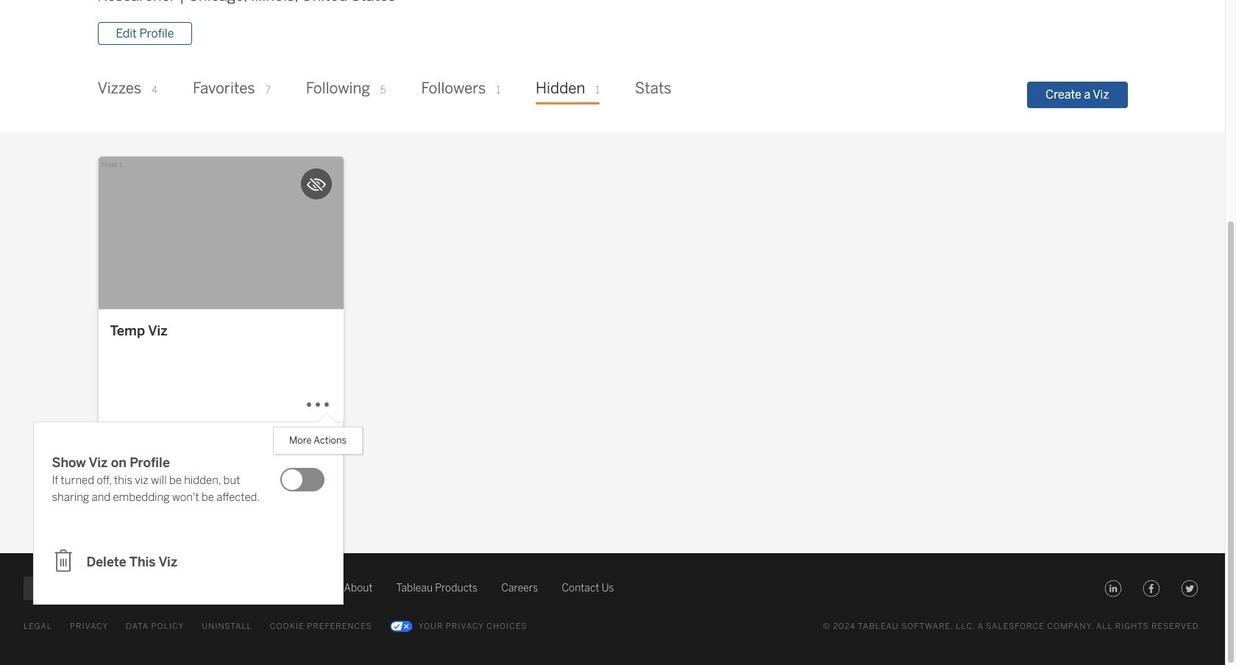 Task type: vqa. For each thing, say whether or not it's contained in the screenshot.
ADD FAVORITE icon at the left
no



Task type: locate. For each thing, give the bounding box(es) containing it.
menu item inside the list options menu
[[41, 430, 335, 529]]

list item
[[90, 149, 351, 431]]

list options menu
[[33, 422, 343, 604]]

menu item
[[41, 430, 335, 529]]

dialog
[[33, 413, 343, 604]]



Task type: describe. For each thing, give the bounding box(es) containing it.
more actions image
[[305, 392, 332, 418]]



